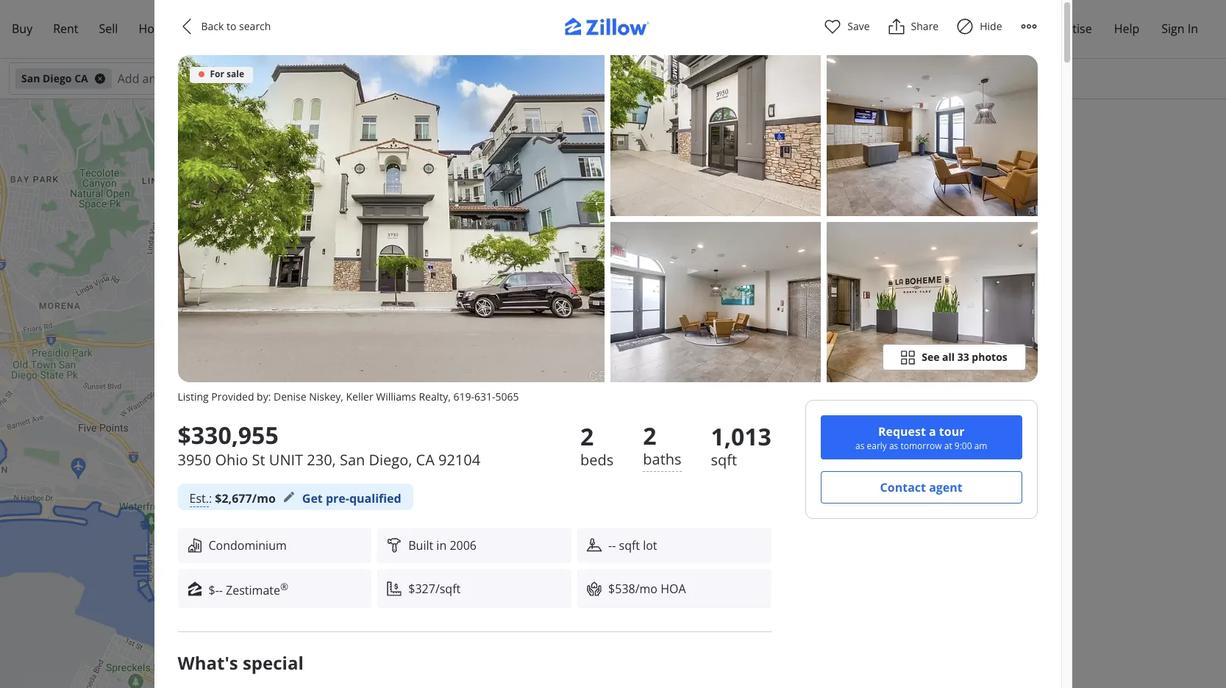 Task type: locate. For each thing, give the bounding box(es) containing it.
see all 33 photos
[[922, 350, 1008, 364]]

boundary
[[512, 118, 562, 132]]

hide
[[980, 19, 1002, 33]]

request
[[878, 424, 926, 440]]

- inside the $-- zestimate ®
[[219, 583, 223, 599]]

as right early
[[889, 440, 898, 452]]

sell
[[99, 21, 118, 37]]

3 chevron down image from the left
[[641, 73, 653, 85]]

san inside $330,955 3950 ohio st unit 230, san diego, ca 92104
[[340, 450, 365, 470]]

2 inside 2 beds
[[580, 421, 594, 452]]

, left 619-
[[448, 390, 451, 404]]

as
[[855, 440, 865, 452], [889, 440, 898, 452]]

0 horizontal spatial chevron down image
[[388, 73, 400, 85]]

$330,955 3950 ohio st unit 230, san diego, ca 92104
[[178, 419, 480, 470]]

1 horizontal spatial chevron down image
[[526, 73, 538, 85]]

zillow logo image
[[186, 581, 203, 597]]

remove boundary button
[[454, 111, 591, 141]]

0 vertical spatial sqft
[[711, 450, 737, 470]]

2 horizontal spatial chevron down image
[[641, 73, 653, 85]]

33
[[958, 350, 969, 364]]

1 chevron down image from the left
[[388, 73, 400, 85]]

at
[[944, 440, 952, 452]]

to
[[227, 19, 236, 33]]

agent finder link
[[218, 12, 306, 46]]

as left early
[[855, 440, 865, 452]]

1 vertical spatial san
[[340, 450, 365, 470]]

rentals
[[980, 21, 1020, 37]]

remove tag image
[[94, 73, 106, 85]]

advertise link
[[1030, 12, 1102, 46]]

2 for 2 baths
[[643, 420, 657, 452]]

sqft
[[711, 450, 737, 470], [619, 538, 640, 554]]

1,013 sqft
[[711, 421, 772, 470]]

buy link
[[1, 12, 43, 46]]

diego,
[[369, 450, 412, 470]]

0 vertical spatial ca
[[74, 71, 88, 85]]

chevron left image
[[178, 18, 195, 35]]

0 horizontal spatial chevron down image
[[295, 73, 306, 85]]

san right 230,
[[340, 450, 365, 470]]

1 horizontal spatial 2
[[643, 420, 657, 452]]

lot image
[[586, 538, 603, 554]]

provided
[[211, 390, 254, 404]]

0 horizontal spatial as
[[855, 440, 865, 452]]

1 horizontal spatial as
[[889, 440, 898, 452]]

-
[[608, 538, 612, 554], [612, 538, 616, 554], [219, 583, 223, 599]]

sqft right baths
[[711, 450, 737, 470]]

search image
[[207, 73, 219, 85]]

loans
[[175, 21, 207, 37]]

2
[[643, 420, 657, 452], [580, 421, 594, 452]]

sqft left lot
[[619, 538, 640, 554]]

house type image
[[186, 538, 203, 554]]

get pre-qualified
[[302, 491, 401, 507]]

keller
[[346, 390, 373, 404]]

1 horizontal spatial ,
[[448, 390, 451, 404]]

3950
[[178, 450, 211, 470]]

sqft inside 1,013 sqft
[[711, 450, 737, 470]]

map region
[[0, 0, 778, 689]]

ca left remove tag image
[[74, 71, 88, 85]]

re-center
[[605, 118, 655, 132]]

get
[[302, 491, 323, 507]]

$538/mo hoa
[[608, 581, 686, 597]]

1 chevron down image from the left
[[295, 73, 306, 85]]

0 horizontal spatial ,
[[341, 390, 343, 404]]

search
[[239, 19, 271, 33]]

beds
[[580, 450, 614, 470]]

am
[[974, 440, 987, 452]]

heart image
[[824, 18, 842, 35]]

2 chevron down image from the left
[[526, 73, 538, 85]]

1 vertical spatial ca
[[416, 450, 435, 470]]

ca
[[74, 71, 88, 85], [416, 450, 435, 470]]

- for -- sqft lot
[[612, 538, 616, 554]]

what's
[[178, 651, 238, 676]]

1,013
[[711, 421, 772, 452]]

ca left 92104
[[416, 450, 435, 470]]

remove boundary
[[468, 118, 562, 132]]

tomorrow
[[901, 440, 942, 452]]

$330,955
[[178, 419, 279, 451]]

sign in link
[[1151, 12, 1209, 46]]

save
[[848, 19, 870, 33]]

remove
[[468, 118, 509, 132]]

advertise
[[1041, 21, 1092, 37]]

realty
[[419, 390, 448, 404]]

sign in
[[1162, 21, 1198, 37]]

0 horizontal spatial ca
[[74, 71, 88, 85]]

1 horizontal spatial san
[[340, 450, 365, 470]]

chevron down image
[[295, 73, 306, 85], [730, 73, 742, 85]]

in
[[1188, 21, 1198, 37]]

san left diego
[[21, 71, 40, 85]]

lot
[[643, 538, 657, 554]]

1 horizontal spatial chevron down image
[[730, 73, 742, 85]]

, left keller
[[341, 390, 343, 404]]

2 inside 2 baths
[[643, 420, 657, 452]]

view larger view of the 2 photo of this home image
[[611, 55, 821, 216]]

manage rentals link
[[923, 12, 1030, 46]]

clear field image
[[205, 73, 217, 85]]

1 horizontal spatial sqft
[[711, 450, 737, 470]]

hide image
[[956, 18, 974, 35]]

get pre-qualified link
[[302, 490, 401, 508]]

tour
[[939, 424, 965, 440]]

view larger view of the 4 photo of this home image
[[611, 222, 821, 383]]

$-- zestimate ®
[[209, 580, 288, 599]]

what's special
[[178, 651, 304, 676]]

more image
[[1020, 18, 1038, 35]]

st
[[252, 450, 265, 470]]

help link
[[1104, 12, 1150, 46]]

1 as from the left
[[855, 440, 865, 452]]

built
[[408, 538, 433, 554]]

manage
[[933, 21, 977, 37]]

contact agent
[[880, 480, 963, 496]]

denise
[[274, 390, 307, 404]]

,
[[341, 390, 343, 404], [448, 390, 451, 404]]

for sale
[[210, 67, 244, 80]]

home loans
[[139, 21, 207, 37]]

1 horizontal spatial ca
[[416, 450, 435, 470]]

0 horizontal spatial 2
[[580, 421, 594, 452]]

contact agent button
[[821, 472, 1022, 504]]

sale
[[227, 67, 244, 80]]

all
[[942, 350, 955, 364]]

0 horizontal spatial sqft
[[619, 538, 640, 554]]

2006
[[450, 538, 477, 554]]

0 vertical spatial san
[[21, 71, 40, 85]]

chevron down image
[[388, 73, 400, 85], [526, 73, 538, 85], [641, 73, 653, 85]]

san inside filters element
[[21, 71, 40, 85]]

back
[[201, 19, 224, 33]]

9:00
[[955, 440, 972, 452]]

0 horizontal spatial san
[[21, 71, 40, 85]]



Task type: vqa. For each thing, say whether or not it's contained in the screenshot.
group
no



Task type: describe. For each thing, give the bounding box(es) containing it.
1 vertical spatial sqft
[[619, 538, 640, 554]]

- for $-- zestimate ®
[[219, 583, 223, 599]]

5065
[[495, 390, 519, 404]]

close image
[[568, 121, 578, 131]]

diego
[[43, 71, 72, 85]]

contact
[[880, 480, 926, 496]]

niskey
[[309, 390, 341, 404]]

re-center button
[[597, 111, 663, 141]]

buy
[[12, 21, 32, 37]]

grid image
[[901, 350, 916, 365]]

save button
[[824, 18, 870, 35]]

ca inside $330,955 3950 ohio st unit 230, san diego, ca 92104
[[416, 450, 435, 470]]

1 , from the left
[[341, 390, 343, 404]]

home
[[139, 21, 172, 37]]

main navigation
[[0, 0, 1226, 59]]

sign
[[1162, 21, 1185, 37]]

for
[[210, 67, 224, 80]]

share image
[[888, 18, 905, 35]]

631-
[[474, 390, 495, 404]]

price square feet image
[[386, 581, 403, 597]]

2 chevron down image from the left
[[730, 73, 742, 85]]

agent
[[228, 21, 260, 37]]

center
[[621, 118, 655, 132]]

see
[[922, 350, 940, 364]]

in
[[436, 538, 447, 554]]

hoa image
[[586, 581, 603, 597]]

2 as from the left
[[889, 440, 898, 452]]

photos
[[972, 350, 1008, 364]]

san diego ca
[[21, 71, 88, 85]]

filters element
[[0, 59, 1226, 99]]

hammer image
[[386, 538, 403, 554]]

view larger view of the 5 photo of this home image
[[827, 222, 1038, 383]]

agent
[[929, 480, 963, 496]]

edit image
[[283, 491, 295, 503]]

help
[[1114, 21, 1140, 37]]

ca inside filters element
[[74, 71, 88, 85]]

sell link
[[89, 12, 128, 46]]

$538/mo
[[608, 581, 658, 597]]

special
[[243, 651, 304, 676]]

re-
[[605, 118, 621, 132]]

230,
[[307, 450, 336, 470]]

built in 2006
[[408, 538, 477, 554]]

view larger view of the 1 photo of this home image
[[178, 55, 605, 383]]

manage rentals
[[933, 21, 1020, 37]]

agent finder
[[228, 21, 296, 37]]

baths
[[643, 449, 682, 469]]

listing
[[178, 390, 209, 404]]

unit
[[269, 450, 303, 470]]

share
[[911, 19, 939, 33]]

zillow logo image
[[554, 18, 672, 43]]

listing provided by: denise niskey , keller williams realty , 619-631-5065
[[178, 390, 519, 404]]

$2,677/mo
[[215, 491, 276, 507]]

619-
[[453, 390, 474, 404]]

®
[[280, 580, 288, 594]]

qualified
[[349, 491, 401, 507]]

2 for 2 beds
[[580, 421, 594, 452]]

$327/sqft
[[408, 581, 461, 597]]

view larger view of the 3 photo of this home image
[[827, 55, 1038, 216]]

92104
[[438, 450, 480, 470]]

zestimate
[[226, 583, 280, 599]]

rent link
[[43, 12, 89, 46]]

williams
[[376, 390, 416, 404]]

early
[[867, 440, 887, 452]]

est. : $2,677/mo
[[189, 491, 276, 507]]

request a tour as early as tomorrow at 9:00 am
[[855, 424, 987, 452]]

home loans link
[[128, 12, 218, 46]]

ohio
[[215, 450, 248, 470]]

-- sqft lot
[[608, 538, 657, 554]]

2 , from the left
[[448, 390, 451, 404]]

est.
[[189, 491, 209, 507]]

by:
[[257, 390, 271, 404]]

$-
[[209, 583, 219, 599]]

back to search
[[201, 19, 271, 33]]

back to search link
[[178, 18, 288, 35]]

a
[[929, 424, 936, 440]]

pre-
[[326, 491, 349, 507]]

hoa
[[661, 581, 686, 597]]

condominium
[[209, 538, 287, 554]]

:
[[209, 491, 212, 507]]

2 baths
[[643, 420, 682, 469]]



